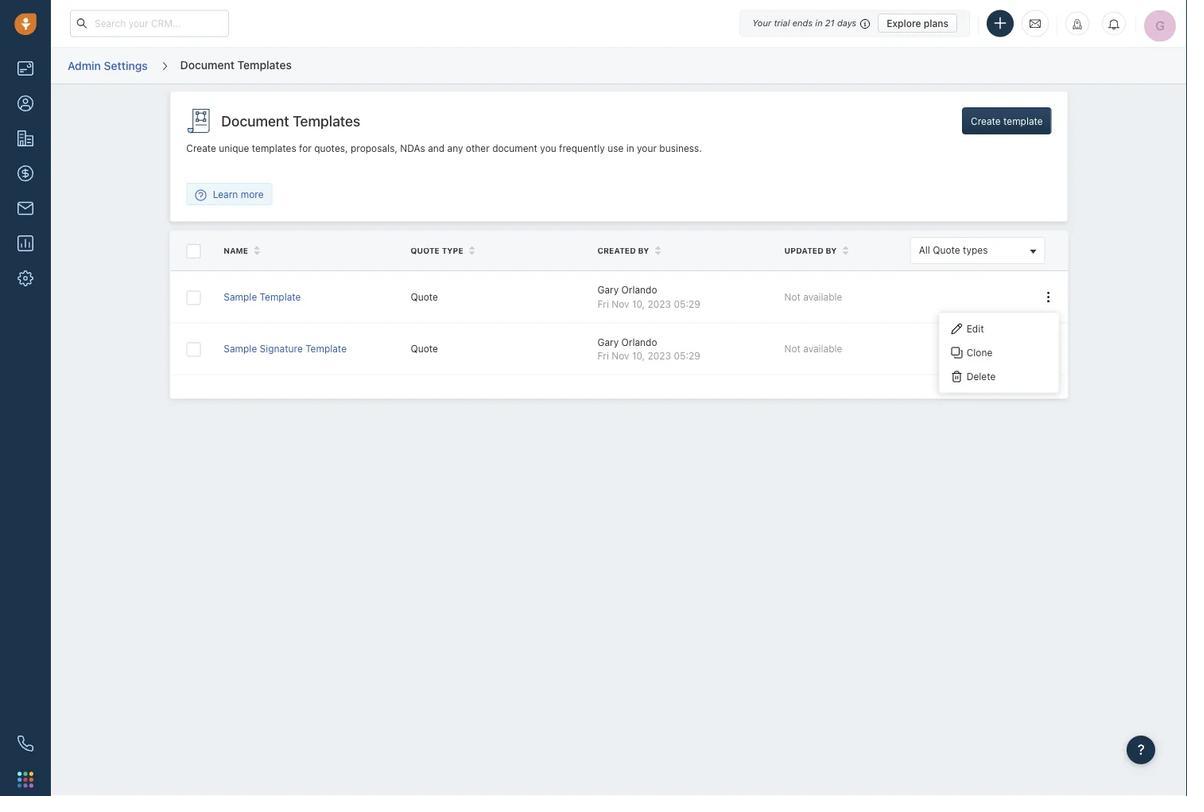Task type: locate. For each thing, give the bounding box(es) containing it.
orlando for sample signature template
[[622, 336, 657, 347]]

1 orlando from the top
[[622, 284, 657, 296]]

templates
[[252, 143, 296, 154]]

1 nov from the top
[[612, 298, 629, 309]]

sample template link
[[224, 291, 301, 302]]

clone
[[967, 347, 993, 358]]

1 vertical spatial available
[[803, 343, 843, 354]]

2023 for sample signature template
[[648, 350, 671, 361]]

1 available from the top
[[803, 291, 843, 302]]

document templates
[[180, 58, 292, 71], [221, 112, 360, 129]]

0 horizontal spatial templates
[[237, 58, 292, 71]]

0 vertical spatial document
[[180, 58, 235, 71]]

0 vertical spatial create
[[971, 115, 1001, 126]]

not for sample signature template
[[785, 343, 801, 354]]

1 horizontal spatial create
[[971, 115, 1001, 126]]

2 not available from the top
[[785, 343, 843, 354]]

1 vertical spatial orlando
[[622, 336, 657, 347]]

created by
[[598, 246, 649, 255]]

0 vertical spatial in
[[815, 18, 823, 28]]

0 vertical spatial 10,
[[632, 298, 645, 309]]

1 by from the left
[[638, 246, 649, 255]]

0 horizontal spatial create
[[186, 143, 216, 154]]

2 gary from the top
[[598, 336, 619, 347]]

create left unique in the left top of the page
[[186, 143, 216, 154]]

available
[[803, 291, 843, 302], [803, 343, 843, 354]]

1 05:29 from the top
[[674, 298, 701, 309]]

1 fri from the top
[[598, 298, 609, 309]]

1 horizontal spatial in
[[815, 18, 823, 28]]

fri for sample template
[[598, 298, 609, 309]]

in right use
[[626, 143, 634, 154]]

10, for sample template
[[632, 298, 645, 309]]

2 sample from the top
[[224, 343, 257, 354]]

available for sample signature template
[[803, 343, 843, 354]]

05:29
[[674, 298, 701, 309], [674, 350, 701, 361]]

0 vertical spatial available
[[803, 291, 843, 302]]

create inside button
[[971, 115, 1001, 126]]

2 orlando from the top
[[622, 336, 657, 347]]

quote
[[933, 245, 960, 256], [411, 246, 440, 255], [411, 291, 438, 302], [411, 343, 438, 354]]

document
[[492, 143, 538, 154]]

1 not from the top
[[785, 291, 801, 302]]

2 not from the top
[[785, 343, 801, 354]]

gary for sample template
[[598, 284, 619, 296]]

create template
[[971, 115, 1043, 126]]

learn more
[[213, 189, 264, 200]]

gary orlando fri nov 10, 2023 05:29
[[598, 284, 701, 309], [598, 336, 701, 361]]

1 vertical spatial create
[[186, 143, 216, 154]]

gary
[[598, 284, 619, 296], [598, 336, 619, 347]]

template right signature at the top
[[305, 343, 347, 354]]

1 not available from the top
[[785, 291, 843, 302]]

2 05:29 from the top
[[674, 350, 701, 361]]

quotes,
[[314, 143, 348, 154]]

0 vertical spatial 2023
[[648, 298, 671, 309]]

signature
[[260, 343, 303, 354]]

template
[[260, 291, 301, 302], [305, 343, 347, 354]]

orlando
[[622, 284, 657, 296], [622, 336, 657, 347]]

0 vertical spatial nov
[[612, 298, 629, 309]]

ends
[[793, 18, 813, 28]]

sample left signature at the top
[[224, 343, 257, 354]]

2 available from the top
[[803, 343, 843, 354]]

1 horizontal spatial by
[[826, 246, 837, 255]]

1 horizontal spatial templates
[[293, 112, 360, 129]]

freshworks switcher image
[[17, 772, 33, 788]]

delete
[[967, 371, 996, 382]]

frequently
[[559, 143, 605, 154]]

2023 for sample template
[[648, 298, 671, 309]]

0 horizontal spatial by
[[638, 246, 649, 255]]

name
[[224, 246, 248, 255]]

all quote types button
[[910, 237, 1045, 264]]

1 vertical spatial fri
[[598, 350, 609, 361]]

by right created
[[638, 246, 649, 255]]

and
[[428, 143, 445, 154]]

document down search your crm... text box
[[180, 58, 235, 71]]

sample signature template link
[[224, 343, 347, 354]]

learn more link
[[187, 187, 272, 201]]

0 vertical spatial templates
[[237, 58, 292, 71]]

sample down name
[[224, 291, 257, 302]]

nov
[[612, 298, 629, 309], [612, 350, 629, 361]]

fri for sample signature template
[[598, 350, 609, 361]]

0 vertical spatial sample
[[224, 291, 257, 302]]

admin
[[68, 59, 101, 72]]

0 vertical spatial not available
[[785, 291, 843, 302]]

1 vertical spatial not
[[785, 343, 801, 354]]

2 gary orlando fri nov 10, 2023 05:29 from the top
[[598, 336, 701, 361]]

document
[[180, 58, 235, 71], [221, 112, 289, 129]]

1 10, from the top
[[632, 298, 645, 309]]

all quote types
[[919, 245, 988, 256]]

2 fri from the top
[[598, 350, 609, 361]]

in
[[815, 18, 823, 28], [626, 143, 634, 154]]

1 sample from the top
[[224, 291, 257, 302]]

1 gary from the top
[[598, 284, 619, 296]]

0 horizontal spatial template
[[260, 291, 301, 302]]

in left 21
[[815, 18, 823, 28]]

2 by from the left
[[826, 246, 837, 255]]

not
[[785, 291, 801, 302], [785, 343, 801, 354]]

templates
[[237, 58, 292, 71], [293, 112, 360, 129]]

gary orlando fri nov 10, 2023 05:29 for sample template
[[598, 284, 701, 309]]

email image
[[1030, 17, 1041, 30]]

by right updated
[[826, 246, 837, 255]]

template up signature at the top
[[260, 291, 301, 302]]

1 vertical spatial gary
[[598, 336, 619, 347]]

quote inside button
[[933, 245, 960, 256]]

sample template
[[224, 291, 301, 302]]

1 vertical spatial document templates
[[221, 112, 360, 129]]

not for sample template
[[785, 291, 801, 302]]

2 nov from the top
[[612, 350, 629, 361]]

1 vertical spatial document
[[221, 112, 289, 129]]

edit
[[967, 323, 984, 334]]

10,
[[632, 298, 645, 309], [632, 350, 645, 361]]

0 vertical spatial gary
[[598, 284, 619, 296]]

by
[[638, 246, 649, 255], [826, 246, 837, 255]]

create template button
[[962, 107, 1052, 134]]

1 vertical spatial 05:29
[[674, 350, 701, 361]]

create for create template
[[971, 115, 1001, 126]]

0 vertical spatial orlando
[[622, 284, 657, 296]]

0 vertical spatial not
[[785, 291, 801, 302]]

1 vertical spatial 2023
[[648, 350, 671, 361]]

0 vertical spatial gary orlando fri nov 10, 2023 05:29
[[598, 284, 701, 309]]

create left 'template'
[[971, 115, 1001, 126]]

not available
[[785, 291, 843, 302], [785, 343, 843, 354]]

explore plans link
[[878, 14, 957, 33]]

you
[[540, 143, 556, 154]]

Search your CRM... text field
[[70, 10, 229, 37]]

0 vertical spatial 05:29
[[674, 298, 701, 309]]

phone image
[[17, 736, 33, 751]]

2023
[[648, 298, 671, 309], [648, 350, 671, 361]]

1 horizontal spatial template
[[305, 343, 347, 354]]

plans
[[924, 17, 949, 29]]

your trial ends in 21 days
[[752, 18, 857, 28]]

1 2023 from the top
[[648, 298, 671, 309]]

1 vertical spatial 10,
[[632, 350, 645, 361]]

updated by
[[785, 246, 837, 255]]

document up templates
[[221, 112, 289, 129]]

0 vertical spatial fri
[[598, 298, 609, 309]]

1 gary orlando fri nov 10, 2023 05:29 from the top
[[598, 284, 701, 309]]

0 horizontal spatial in
[[626, 143, 634, 154]]

fri
[[598, 298, 609, 309], [598, 350, 609, 361]]

1 vertical spatial sample
[[224, 343, 257, 354]]

10, for sample signature template
[[632, 350, 645, 361]]

sample
[[224, 291, 257, 302], [224, 343, 257, 354]]

create
[[971, 115, 1001, 126], [186, 143, 216, 154]]

1 vertical spatial not available
[[785, 343, 843, 354]]

2 2023 from the top
[[648, 350, 671, 361]]

0 vertical spatial document templates
[[180, 58, 292, 71]]

1 vertical spatial gary orlando fri nov 10, 2023 05:29
[[598, 336, 701, 361]]

2 10, from the top
[[632, 350, 645, 361]]

1 vertical spatial nov
[[612, 350, 629, 361]]



Task type: vqa. For each thing, say whether or not it's contained in the screenshot.
'press space to deselect this row.' Row containing Spector Calista (sample)
no



Task type: describe. For each thing, give the bounding box(es) containing it.
sample for sample template
[[224, 291, 257, 302]]

not available for sample signature template
[[785, 343, 843, 354]]

sample for sample signature template
[[224, 343, 257, 354]]

available for sample template
[[803, 291, 843, 302]]

1 vertical spatial in
[[626, 143, 634, 154]]

by for updated by
[[826, 246, 837, 255]]

phone element
[[10, 728, 41, 759]]

days
[[837, 18, 857, 28]]

gary for sample signature template
[[598, 336, 619, 347]]

unique
[[219, 143, 249, 154]]

more
[[241, 189, 264, 200]]

learn
[[213, 189, 238, 200]]

business.
[[660, 143, 702, 154]]

nov for sample template
[[612, 298, 629, 309]]

05:29 for sample signature template
[[674, 350, 701, 361]]

nov for sample signature template
[[612, 350, 629, 361]]

explore
[[887, 17, 921, 29]]

not available for sample template
[[785, 291, 843, 302]]

use
[[608, 143, 624, 154]]

explore plans
[[887, 17, 949, 29]]

create for create unique templates for quotes, proposals, ndas and any other document you frequently use in your business.
[[186, 143, 216, 154]]

create unique templates for quotes, proposals, ndas and any other document you frequently use in your business.
[[186, 143, 702, 154]]

your
[[637, 143, 657, 154]]

updated
[[785, 246, 824, 255]]

template
[[1004, 115, 1043, 126]]

sample signature template
[[224, 343, 347, 354]]

for
[[299, 143, 312, 154]]

type
[[442, 246, 463, 255]]

proposals,
[[351, 143, 398, 154]]

created
[[598, 246, 636, 255]]

admin settings
[[68, 59, 148, 72]]

0 vertical spatial template
[[260, 291, 301, 302]]

settings
[[104, 59, 148, 72]]

1 vertical spatial template
[[305, 343, 347, 354]]

21
[[825, 18, 835, 28]]

any
[[447, 143, 463, 154]]

by for created by
[[638, 246, 649, 255]]

quote type
[[411, 246, 463, 255]]

gary orlando fri nov 10, 2023 05:29 for sample signature template
[[598, 336, 701, 361]]

05:29 for sample template
[[674, 298, 701, 309]]

trial
[[774, 18, 790, 28]]

orlando for sample template
[[622, 284, 657, 296]]

admin settings link
[[67, 53, 148, 78]]

types
[[963, 245, 988, 256]]

your
[[752, 18, 772, 28]]

ndas
[[400, 143, 425, 154]]

other
[[466, 143, 490, 154]]

1 vertical spatial templates
[[293, 112, 360, 129]]

all
[[919, 245, 930, 256]]



